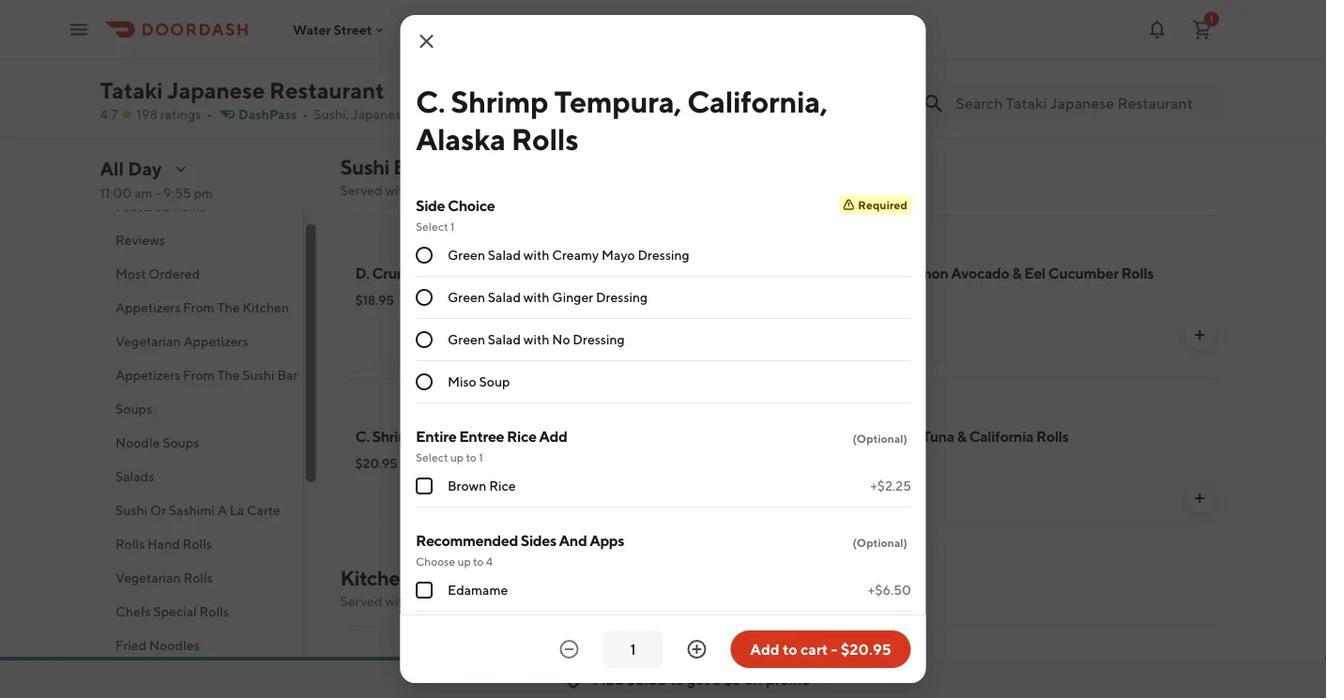 Task type: vqa. For each thing, say whether or not it's contained in the screenshot.
From
yes



Task type: locate. For each thing, give the bounding box(es) containing it.
0 vertical spatial kitchen
[[242, 300, 289, 315]]

add for add to cart - $20.95
[[750, 641, 780, 659]]

0 horizontal spatial tuna,
[[470, 264, 506, 282]]

& left eel
[[1013, 264, 1022, 282]]

c. inside c. shrimp tempura, california, alaska rolls
[[415, 84, 445, 119]]

0 horizontal spatial chicken
[[355, 676, 410, 693]]

1 vertical spatial japanese
[[352, 107, 408, 122]]

brown
[[447, 478, 486, 494]]

add to cart - $20.95 button
[[731, 631, 911, 669]]

from down most ordered 'button'
[[183, 300, 214, 315]]

roll right dragon
[[576, 31, 595, 47]]

0 horizontal spatial soup
[[444, 183, 473, 198]]

salad. inside kitchen entrees served with rice and miso soup or salad.
[[541, 594, 575, 609]]

(optional) up +$6.50
[[853, 536, 907, 549]]

soup
[[479, 374, 510, 390]]

vegetarian
[[115, 334, 180, 349], [115, 570, 180, 586]]

mayo
[[601, 247, 635, 263]]

with for green salad with creamy mayo dressing
[[523, 247, 549, 263]]

rolls hand rolls button
[[100, 528, 318, 561]]

with left no
[[523, 332, 549, 347]]

1 vertical spatial alaska
[[558, 428, 601, 446]]

0 vertical spatial rice
[[507, 428, 536, 446]]

salad for creamy
[[488, 247, 521, 263]]

&
[[561, 264, 570, 282], [1013, 264, 1022, 282], [958, 428, 967, 446]]

served
[[340, 183, 383, 198], [340, 594, 383, 609]]

1 horizontal spatial kitchen
[[340, 566, 412, 591]]

1 vertical spatial appetizers
[[183, 334, 248, 349]]

sushi inside button
[[115, 503, 147, 518]]

0 horizontal spatial and
[[439, 594, 461, 609]]

1 green from the top
[[447, 247, 485, 263]]

shrimp down the sashimi
[[451, 84, 548, 119]]

1 (optional) from the top
[[853, 432, 907, 445]]

items
[[172, 199, 205, 214]]

with up d. crunchy spicy tuna, salmon & california rolls
[[523, 247, 549, 263]]

roll
[[576, 31, 595, 47], [703, 31, 722, 47]]

sushi left or
[[115, 503, 147, 518]]

to down entree at left
[[466, 451, 476, 464]]

salad
[[488, 247, 521, 263], [488, 290, 521, 305], [488, 332, 521, 347]]

1 served from the top
[[340, 183, 383, 198]]

entire entree rice add group
[[415, 426, 911, 508]]

or
[[150, 503, 166, 518]]

Item Search search field
[[956, 93, 1212, 114]]

close c. shrimp tempura, california, alaska rolls image
[[415, 30, 438, 53]]

0 horizontal spatial add
[[539, 428, 567, 446]]

0 vertical spatial 1
[[1210, 14, 1214, 24]]

tataki
[[100, 77, 163, 103]]

for
[[403, 7, 422, 25]]

from inside button
[[183, 368, 214, 383]]

1 horizontal spatial -
[[832, 641, 838, 659]]

1 vertical spatial kitchen
[[340, 566, 412, 591]]

vegetarian up chefs
[[115, 570, 180, 586]]

2 horizontal spatial &
[[1013, 264, 1022, 282]]

0 vertical spatial c. shrimp tempura, california, alaska rolls
[[415, 84, 828, 156]]

- right the cart
[[832, 641, 838, 659]]

c. left mi
[[415, 84, 445, 119]]

miso soup
[[447, 374, 510, 390]]

from
[[183, 300, 214, 315], [183, 368, 214, 383]]

soup down combinations
[[444, 183, 473, 198]]

1 horizontal spatial miso
[[464, 594, 492, 609]]

1 vertical spatial served
[[340, 594, 383, 609]]

0 vertical spatial (optional)
[[853, 432, 907, 445]]

side choice group
[[415, 195, 911, 404]]

green down side choice select 1
[[447, 247, 485, 263]]

or down combinations
[[476, 183, 488, 198]]

1 horizontal spatial japanese
[[352, 107, 408, 122]]

sushi, japanese • 1.3 mi
[[314, 107, 462, 122]]

rice right entree at left
[[507, 428, 536, 446]]

soups
[[115, 401, 152, 417], [162, 435, 199, 451]]

with inside sushi bar combinations served with miso soup or salad.
[[385, 183, 411, 198]]

1 vertical spatial and
[[439, 594, 461, 609]]

soups right noodle
[[162, 435, 199, 451]]

with for green salad with ginger dressing
[[523, 290, 549, 305]]

Green Salad with No Dressing radio
[[415, 331, 432, 348]]

2 chicken from the left
[[806, 676, 861, 693]]

1 horizontal spatial add
[[595, 671, 624, 689]]

1 horizontal spatial sushi
[[242, 368, 274, 383]]

• left 1.3
[[416, 107, 421, 122]]

california, down the soup
[[487, 428, 555, 446]]

sushi or sashimi a la carte button
[[100, 494, 318, 528]]

-
[[155, 185, 161, 201], [832, 641, 838, 659]]

0 vertical spatial miso
[[414, 183, 442, 198]]

to
[[466, 451, 476, 464], [473, 555, 483, 568], [783, 641, 798, 659], [670, 671, 684, 689]]

add
[[539, 428, 567, 446], [750, 641, 780, 659], [595, 671, 624, 689]]

1 vertical spatial miso
[[464, 594, 492, 609]]

vegetarian inside vegetarian appetizers 'button'
[[115, 334, 180, 349]]

appetizers from the kitchen button
[[100, 291, 318, 325]]

d. crunchy spicy tuna, salmon & california rolls
[[355, 264, 673, 282]]

chicken for chicken teriyaki
[[355, 676, 410, 693]]

tuna, up green salad with ginger dressing
[[470, 264, 506, 282]]

sashimi
[[470, 31, 514, 47]]

0 horizontal spatial $20.95
[[355, 456, 398, 471]]

combinations
[[428, 155, 557, 179]]

or
[[476, 183, 488, 198], [526, 594, 538, 609]]

0 vertical spatial and
[[598, 31, 620, 47]]

tempura, up brown
[[422, 428, 485, 446]]

1 inside side choice select 1
[[450, 220, 454, 233]]

dressing right mayo
[[637, 247, 689, 263]]

alaska inside c. shrimp tempura, california, alaska rolls dialog
[[415, 121, 505, 156]]

decrease quantity by 1 image
[[558, 638, 581, 661]]

• for 198 ratings •
[[207, 107, 212, 122]]

appetizers down vegetarian appetizers
[[115, 368, 180, 383]]

1 vertical spatial vegetarian
[[115, 570, 180, 586]]

0 horizontal spatial roll
[[576, 31, 595, 47]]

None checkbox
[[415, 478, 432, 495], [415, 582, 432, 599], [415, 478, 432, 495], [415, 582, 432, 599]]

0 vertical spatial california
[[573, 264, 637, 282]]

add inside button
[[750, 641, 780, 659]]

salad down d. crunchy spicy tuna, salmon & california rolls
[[488, 290, 521, 305]]

the down vegetarian appetizers 'button'
[[217, 368, 239, 383]]

and down entrees at left bottom
[[439, 594, 461, 609]]

reviews button
[[100, 223, 318, 257]]

japanese for tataki
[[167, 77, 265, 103]]

1 vertical spatial (optional)
[[853, 536, 907, 549]]

0 vertical spatial dressing
[[637, 247, 689, 263]]

1 vertical spatial -
[[832, 641, 838, 659]]

0 vertical spatial sushi,
[[392, 31, 427, 47]]

& right tuna
[[958, 428, 967, 446]]

1 vertical spatial bar
[[277, 368, 297, 383]]

california,
[[687, 84, 828, 119], [487, 428, 555, 446]]

1 the from the top
[[217, 300, 239, 315]]

up inside the 'recommended sides and apps choose up to 4'
[[457, 555, 471, 568]]

2 the from the top
[[217, 368, 239, 383]]

with left side
[[385, 183, 411, 198]]

0 horizontal spatial or
[[476, 183, 488, 198]]

1 vertical spatial select
[[415, 451, 448, 464]]

1 vertical spatial the
[[217, 368, 239, 383]]

with inside kitchen entrees served with rice and miso soup or salad.
[[385, 594, 411, 609]]

1 vertical spatial soup
[[494, 594, 523, 609]]

1 chicken from the left
[[355, 676, 410, 693]]

select down side
[[415, 220, 448, 233]]

vegetarian rolls button
[[100, 561, 318, 595]]

1 horizontal spatial and
[[598, 31, 620, 47]]

sushi inside sushi bar combinations served with miso soup or salad.
[[340, 155, 390, 179]]

and left shooting
[[598, 31, 620, 47]]

1 horizontal spatial 1
[[479, 451, 483, 464]]

2 spicy from the left
[[822, 264, 858, 282]]

Current quantity is 1 number field
[[615, 639, 652, 660]]

with down d. crunchy spicy tuna, salmon & california rolls
[[523, 290, 549, 305]]

1 horizontal spatial salad.
[[541, 594, 575, 609]]

(optional) up +$2.25
[[853, 432, 907, 445]]

0 vertical spatial japanese
[[167, 77, 265, 103]]

from down vegetarian appetizers 'button'
[[183, 368, 214, 383]]

0 vertical spatial soup
[[444, 183, 473, 198]]

c. shrimp tempura, california, alaska rolls inside dialog
[[415, 84, 828, 156]]

c. shrimp tempura, california, alaska rolls
[[415, 84, 828, 156], [355, 428, 636, 446]]

to left the cart
[[783, 641, 798, 659]]

2 • from the left
[[303, 107, 308, 122]]

(optional) inside entire entree rice add group
[[853, 432, 907, 445]]

3 green from the top
[[447, 332, 485, 347]]

2 select from the top
[[415, 451, 448, 464]]

green right green salad with no dressing radio
[[447, 332, 485, 347]]

appetizers down appetizers from the kitchen button
[[183, 334, 248, 349]]

1 horizontal spatial sushi,
[[392, 31, 427, 47]]

appetizers for appetizers from the sushi bar
[[115, 368, 180, 383]]

california down mayo
[[573, 264, 637, 282]]

tempura, down shooting
[[554, 84, 681, 119]]

salad up d. crunchy spicy tuna, salmon & california rolls
[[488, 247, 521, 263]]

sushi,
[[392, 31, 427, 47], [314, 107, 349, 122]]

1 vegetarian from the top
[[115, 334, 180, 349]]

japanese down $135.95
[[352, 107, 408, 122]]

2 salad from the top
[[488, 290, 521, 305]]

sushi
[[340, 155, 390, 179], [242, 368, 274, 383], [115, 503, 147, 518]]

appetizers inside button
[[115, 368, 180, 383]]

titanic
[[355, 7, 400, 25]]

0 vertical spatial add item to cart image
[[742, 80, 757, 95]]

1 down 'choice'
[[450, 220, 454, 233]]

alaska
[[415, 121, 505, 156], [558, 428, 601, 446]]

with left rice
[[385, 594, 411, 609]]

1 right notification bell icon
[[1210, 14, 1214, 24]]

spicy right b.
[[822, 264, 858, 282]]

2 vertical spatial sushi
[[115, 503, 147, 518]]

- inside button
[[832, 641, 838, 659]]

salad up the soup
[[488, 332, 521, 347]]

c. left entire
[[355, 428, 370, 446]]

up down recommended at the bottom of page
[[457, 555, 471, 568]]

mi
[[447, 107, 462, 122]]

salad. up decrease quantity by 1 icon
[[541, 594, 575, 609]]

0 horizontal spatial •
[[207, 107, 212, 122]]

0 vertical spatial add
[[539, 428, 567, 446]]

appetizers down the most ordered
[[115, 300, 180, 315]]

0 vertical spatial $20.95
[[355, 456, 398, 471]]

with for green salad with no dressing
[[523, 332, 549, 347]]

1 vertical spatial $20.95
[[841, 641, 892, 659]]

cucumber
[[1049, 264, 1119, 282]]

fried
[[115, 638, 146, 654]]

hamachi
[[823, 428, 882, 446]]

1 vertical spatial green
[[447, 290, 485, 305]]

1 horizontal spatial chicken
[[806, 676, 861, 693]]

vegetarian inside button
[[115, 570, 180, 586]]

california right tuna
[[970, 428, 1034, 446]]

1 horizontal spatial soups
[[162, 435, 199, 451]]

miso left 'choice'
[[414, 183, 442, 198]]

2 horizontal spatial 1
[[1210, 14, 1214, 24]]

0 vertical spatial california,
[[687, 84, 828, 119]]

add for add $6.55 to get a $3 off promo
[[595, 671, 624, 689]]

1 horizontal spatial salmon
[[899, 264, 949, 282]]

1 horizontal spatial or
[[526, 594, 538, 609]]

0 vertical spatial shrimp
[[451, 84, 548, 119]]

1 from from the top
[[183, 300, 214, 315]]

4.7
[[100, 107, 118, 122]]

chicken down add to cart - $20.95 button
[[806, 676, 861, 693]]

served left rice
[[340, 594, 383, 609]]

sushi, down restaurant
[[314, 107, 349, 122]]

0 horizontal spatial shrimp
[[372, 428, 420, 446]]

2 (optional) from the top
[[853, 536, 907, 549]]

entire entree rice add select up to 1
[[415, 428, 567, 464]]

sushi down vegetarian appetizers 'button'
[[242, 368, 274, 383]]

kitchen down most ordered 'button'
[[242, 300, 289, 315]]

0 horizontal spatial spicy
[[432, 264, 468, 282]]

bar
[[393, 155, 425, 179], [277, 368, 297, 383]]

1 down entree at left
[[479, 451, 483, 464]]

0 horizontal spatial kitchen
[[242, 300, 289, 315]]

2 vertical spatial appetizers
[[115, 368, 180, 383]]

2 served from the top
[[340, 594, 383, 609]]

salmon left avocado
[[899, 264, 949, 282]]

green salad with no dressing
[[447, 332, 625, 347]]

up for recommended
[[457, 555, 471, 568]]

vegetarian rolls
[[115, 570, 212, 586]]

teriyaki
[[413, 676, 464, 693]]

$20.95
[[355, 456, 398, 471], [841, 641, 892, 659]]

0 horizontal spatial japanese
[[167, 77, 265, 103]]

vegetarian appetizers
[[115, 334, 248, 349]]

1 vertical spatial add
[[750, 641, 780, 659]]

3 • from the left
[[416, 107, 421, 122]]

up inside entire entree rice add select up to 1
[[450, 451, 463, 464]]

2 vegetarian from the top
[[115, 570, 180, 586]]

add left $6.55
[[595, 671, 624, 689]]

green for green salad with creamy mayo dressing
[[447, 247, 485, 263]]

tempura,
[[554, 84, 681, 119], [422, 428, 485, 446]]

2 vertical spatial salad
[[488, 332, 521, 347]]

$18.95
[[355, 292, 394, 308]]

california, inside dialog
[[687, 84, 828, 119]]

1 horizontal spatial california,
[[687, 84, 828, 119]]

d.
[[355, 264, 370, 282]]

- right am
[[155, 185, 161, 201]]

salad for ginger
[[488, 290, 521, 305]]

• right 'ratings'
[[207, 107, 212, 122]]

salmon
[[509, 264, 558, 282], [899, 264, 949, 282]]

0 horizontal spatial sushi,
[[314, 107, 349, 122]]

1 vertical spatial shrimp
[[372, 428, 420, 446]]

the inside button
[[217, 300, 239, 315]]

chicken teriyaki
[[355, 676, 464, 693]]

bar down vegetarian appetizers 'button'
[[277, 368, 297, 383]]

dashpass •
[[239, 107, 308, 122]]

appetizers from the kitchen
[[115, 300, 289, 315]]

japanese up 'ratings'
[[167, 77, 265, 103]]

soups up noodle
[[115, 401, 152, 417]]

tuna, right b.
[[861, 264, 897, 282]]

add right entree at left
[[539, 428, 567, 446]]

negi,
[[884, 428, 920, 446]]

0 vertical spatial from
[[183, 300, 214, 315]]

0 vertical spatial bar
[[393, 155, 425, 179]]

shrimp down miso soup radio
[[372, 428, 420, 446]]

(optional) inside recommended sides and apps group
[[853, 536, 907, 549]]

chicken teriyaki image
[[630, 626, 776, 699]]

0 horizontal spatial soups
[[115, 401, 152, 417]]

and inside kitchen entrees served with rice and miso soup or salad.
[[439, 594, 461, 609]]

c. shrimp tempura, california, alaska rolls dialog
[[400, 15, 926, 699]]

increase quantity by 1 image
[[686, 638, 708, 661]]

1 horizontal spatial •
[[303, 107, 308, 122]]

& down green salad with creamy mayo dressing
[[561, 264, 570, 282]]

1 vertical spatial tempura,
[[422, 428, 485, 446]]

3 salad from the top
[[488, 332, 521, 347]]

with
[[385, 183, 411, 198], [523, 247, 549, 263], [523, 290, 549, 305], [523, 332, 549, 347], [385, 594, 411, 609]]

rice right brown
[[489, 478, 516, 494]]

sushi, down for
[[392, 31, 427, 47]]

sushi for sashimi
[[115, 503, 147, 518]]

1 vertical spatial soups
[[162, 435, 199, 451]]

1 vertical spatial c.
[[355, 428, 370, 446]]

add up off
[[750, 641, 780, 659]]

c. shrimp tempura, california, alaska rolls down shooting
[[415, 84, 828, 156]]

kitchen left choose
[[340, 566, 412, 591]]

0 vertical spatial select
[[415, 220, 448, 233]]

2 vertical spatial dressing
[[573, 332, 625, 347]]

0 vertical spatial soups
[[115, 401, 152, 417]]

from for sushi
[[183, 368, 214, 383]]

served inside kitchen entrees served with rice and miso soup or salad.
[[340, 594, 383, 609]]

miso down entrees at left bottom
[[464, 594, 492, 609]]

1 inside entire entree rice add select up to 1
[[479, 451, 483, 464]]

c. shrimp tempura, california, alaska rolls up brown rice
[[355, 428, 636, 446]]

up down entire
[[450, 451, 463, 464]]

salad. down combinations
[[491, 183, 525, 198]]

dressing down mayo
[[596, 290, 648, 305]]

soup down the 'recommended sides and apps choose up to 4'
[[494, 594, 523, 609]]

or down the 'recommended sides and apps choose up to 4'
[[526, 594, 538, 609]]

1 vertical spatial sushi
[[242, 368, 274, 383]]

appetizers inside button
[[115, 300, 180, 315]]

dressing for green salad with no dressing
[[573, 332, 625, 347]]

2 vertical spatial green
[[447, 332, 485, 347]]

appetizers
[[115, 300, 180, 315], [183, 334, 248, 349], [115, 368, 180, 383]]

• down restaurant
[[303, 107, 308, 122]]

apps
[[589, 532, 624, 550]]

restaurant
[[269, 77, 385, 103]]

open menu image
[[68, 18, 90, 41]]

0 horizontal spatial salmon
[[509, 264, 558, 282]]

1 salad from the top
[[488, 247, 521, 263]]

1 horizontal spatial c.
[[415, 84, 445, 119]]

2 vertical spatial add
[[595, 671, 624, 689]]

0 horizontal spatial bar
[[277, 368, 297, 383]]

green right green salad with ginger dressing radio on the left top of the page
[[447, 290, 485, 305]]

to left the 4
[[473, 555, 483, 568]]

2 from from the top
[[183, 368, 214, 383]]

2 horizontal spatial •
[[416, 107, 421, 122]]

1 vertical spatial dressing
[[596, 290, 648, 305]]

the down most ordered 'button'
[[217, 300, 239, 315]]

rice
[[507, 428, 536, 446], [489, 478, 516, 494]]

0 horizontal spatial alaska
[[415, 121, 505, 156]]

salmon up green salad with ginger dressing
[[509, 264, 558, 282]]

miso inside sushi bar combinations served with miso soup or salad.
[[414, 183, 442, 198]]

select down entire
[[415, 451, 448, 464]]

0 vertical spatial up
[[450, 451, 463, 464]]

2 horizontal spatial sushi
[[340, 155, 390, 179]]

0 vertical spatial appetizers
[[115, 300, 180, 315]]

chicken left teriyaki
[[355, 676, 410, 693]]

salads
[[115, 469, 154, 484]]

water
[[293, 22, 331, 37]]

kitchen
[[242, 300, 289, 315], [340, 566, 412, 591]]

sushi down sushi, japanese • 1.3 mi
[[340, 155, 390, 179]]

$3
[[724, 671, 742, 689]]

chefs special rolls
[[115, 604, 228, 620]]

dressing right no
[[573, 332, 625, 347]]

b. spicy tuna, salmon avocado & eel cucumber rolls
[[806, 264, 1154, 282]]

la
[[229, 503, 244, 518]]

vegetarian down "appetizers from the kitchen"
[[115, 334, 180, 349]]

1 vertical spatial up
[[457, 555, 471, 568]]

served left side
[[340, 183, 383, 198]]

spicy down green salad with creamy mayo dressing option
[[432, 264, 468, 282]]

the inside button
[[217, 368, 239, 383]]

from inside button
[[183, 300, 214, 315]]

1 vertical spatial california
[[970, 428, 1034, 446]]

chicken for chicken katsu
[[806, 676, 861, 693]]

bar up side
[[393, 155, 425, 179]]

add item to cart image
[[742, 80, 757, 95], [1193, 328, 1208, 343], [1193, 491, 1208, 506]]

0 vertical spatial sushi
[[340, 155, 390, 179]]

california, down the star
[[687, 84, 828, 119]]

2 green from the top
[[447, 290, 485, 305]]

11:00
[[100, 185, 132, 201]]

1 • from the left
[[207, 107, 212, 122]]

featured
[[115, 199, 170, 214]]

select inside entire entree rice add select up to 1
[[415, 451, 448, 464]]

sushi bar combinations served with miso soup or salad.
[[340, 155, 557, 198]]

roll right the star
[[703, 31, 722, 47]]

1 select from the top
[[415, 220, 448, 233]]

shrimp
[[451, 84, 548, 119], [372, 428, 420, 446]]



Task type: describe. For each thing, give the bounding box(es) containing it.
a
[[217, 503, 227, 518]]

Green Salad with Ginger Dressing radio
[[415, 289, 432, 306]]

entree
[[459, 428, 504, 446]]

creamy
[[552, 247, 599, 263]]

+$2.25
[[870, 478, 911, 494]]

1 vertical spatial add item to cart image
[[1193, 328, 1208, 343]]

most ordered button
[[100, 257, 318, 291]]

1 horizontal spatial alaska
[[558, 428, 601, 446]]

rolls inside dialog
[[511, 121, 578, 156]]

198 ratings •
[[137, 107, 212, 122]]

entrees
[[416, 566, 486, 591]]

0 horizontal spatial tempura,
[[422, 428, 485, 446]]

recommended sides and apps group
[[415, 531, 911, 699]]

get
[[687, 671, 710, 689]]

(optional) for add
[[853, 432, 907, 445]]

off
[[745, 671, 763, 689]]

featured items
[[115, 199, 205, 214]]

0 horizontal spatial c.
[[355, 428, 370, 446]]

appetizers from the sushi bar button
[[100, 359, 318, 392]]

miso
[[447, 374, 476, 390]]

most ordered
[[115, 266, 199, 282]]

198
[[137, 107, 158, 122]]

3
[[424, 7, 433, 25]]

street
[[334, 22, 372, 37]]

fried noodles button
[[100, 629, 318, 663]]

vegetarian for vegetarian appetizers
[[115, 334, 180, 349]]

reviews
[[115, 232, 165, 248]]

1 spicy from the left
[[432, 264, 468, 282]]

bar inside button
[[277, 368, 297, 383]]

water street
[[293, 22, 372, 37]]

Miso Soup radio
[[415, 374, 432, 391]]

9:55
[[164, 185, 191, 201]]

miso inside kitchen entrees served with rice and miso soup or salad.
[[464, 594, 492, 609]]

all day
[[100, 158, 162, 180]]

am
[[134, 185, 153, 201]]

2 tuna, from the left
[[861, 264, 897, 282]]

ginger
[[552, 290, 593, 305]]

add inside entire entree rice add select up to 1
[[539, 428, 567, 446]]

shooting
[[623, 31, 675, 47]]

0 horizontal spatial california
[[573, 264, 637, 282]]

vegetarian appetizers button
[[100, 325, 318, 359]]

recommended sides and apps choose up to 4
[[415, 532, 624, 568]]

salads button
[[100, 460, 318, 494]]

sushi inside button
[[242, 368, 274, 383]]

or inside sushi bar combinations served with miso soup or salad.
[[476, 183, 488, 198]]

1 salmon from the left
[[509, 264, 558, 282]]

side choice select 1
[[415, 197, 495, 233]]

noodle soups
[[115, 435, 199, 451]]

to inside button
[[783, 641, 798, 659]]

appetizers from the sushi bar
[[115, 368, 297, 383]]

side
[[415, 197, 445, 215]]

w.
[[516, 31, 529, 47]]

bar inside sushi bar combinations served with miso soup or salad.
[[393, 155, 425, 179]]

2 roll from the left
[[703, 31, 722, 47]]

soup inside kitchen entrees served with rice and miso soup or salad.
[[494, 594, 523, 609]]

or inside kitchen entrees served with rice and miso soup or salad.
[[526, 594, 538, 609]]

sushi for combinations
[[340, 155, 390, 179]]

1 vertical spatial sushi,
[[314, 107, 349, 122]]

chicken katsu
[[806, 676, 902, 693]]

a. hamachi negi, tuna & california rolls
[[806, 428, 1069, 446]]

1 vertical spatial c. shrimp tempura, california, alaska rolls
[[355, 428, 636, 446]]

select inside side choice select 1
[[415, 220, 448, 233]]

to inside the 'recommended sides and apps choose up to 4'
[[473, 555, 483, 568]]

1 vertical spatial rice
[[489, 478, 516, 494]]

4
[[486, 555, 493, 568]]

featured items button
[[100, 190, 318, 223]]

to left get
[[670, 671, 684, 689]]

ratings
[[160, 107, 201, 122]]

star
[[678, 31, 700, 47]]

green salad with ginger dressing
[[447, 290, 648, 305]]

appetizers for appetizers from the kitchen
[[115, 300, 180, 315]]

required
[[858, 198, 907, 211]]

add item to cart image for tataki japanese restaurant
[[742, 80, 757, 95]]

japanese for sushi,
[[352, 107, 408, 122]]

rice inside entire entree rice add select up to 1
[[507, 428, 536, 446]]

the for sushi
[[217, 368, 239, 383]]

appetizers inside 'button'
[[183, 334, 248, 349]]

special
[[153, 604, 196, 620]]

ordered
[[148, 266, 199, 282]]

2 salmon from the left
[[899, 264, 949, 282]]

sashimi
[[168, 503, 214, 518]]

vegetarian for vegetarian rolls
[[115, 570, 180, 586]]

hand
[[147, 537, 180, 552]]

green salad with creamy mayo dressing
[[447, 247, 689, 263]]

fried noodles
[[115, 638, 199, 654]]

dressing for green salad with ginger dressing
[[596, 290, 648, 305]]

$20.95 inside add to cart - $20.95 button
[[841, 641, 892, 659]]

kitchen entrees served with rice and miso soup or salad.
[[340, 566, 575, 609]]

green for green salad with no dressing
[[447, 332, 485, 347]]

shrimp inside c. shrimp tempura, california, alaska rolls
[[451, 84, 548, 119]]

kitchen inside kitchen entrees served with rice and miso soup or salad.
[[340, 566, 412, 591]]

$135.95
[[355, 54, 401, 69]]

b.
[[806, 264, 819, 282]]

a.
[[806, 428, 820, 446]]

30pcs
[[430, 31, 467, 47]]

(optional) for apps
[[853, 536, 907, 549]]

up for entire
[[450, 451, 463, 464]]

chefs
[[115, 604, 150, 620]]

carte
[[246, 503, 280, 518]]

11:00 am - 9:55 pm
[[100, 185, 213, 201]]

1 items, open order cart image
[[1192, 18, 1214, 41]]

sushi, inside "titanic for 3 15pcs sushi, 30pcs sashimi w. dragon roll  and shooting star roll $135.95"
[[392, 31, 427, 47]]

1 inside button
[[1210, 14, 1214, 24]]

salad for no
[[488, 332, 521, 347]]

& for salmon
[[561, 264, 570, 282]]

to inside entire entree rice add select up to 1
[[466, 451, 476, 464]]

1 horizontal spatial &
[[958, 428, 967, 446]]

green for green salad with ginger dressing
[[447, 290, 485, 305]]

soups button
[[100, 392, 318, 426]]

eel
[[1025, 264, 1046, 282]]

& for avocado
[[1013, 264, 1022, 282]]

tempura, inside dialog
[[554, 84, 681, 119]]

all
[[100, 158, 124, 180]]

1 roll from the left
[[576, 31, 595, 47]]

no
[[552, 332, 570, 347]]

noodle
[[115, 435, 160, 451]]

served inside sushi bar combinations served with miso soup or salad.
[[340, 183, 383, 198]]

salad. inside sushi bar combinations served with miso soup or salad.
[[491, 183, 525, 198]]

add item to cart image for b. spicy tuna, salmon avocado & eel cucumber rolls
[[1193, 491, 1208, 506]]

and inside "titanic for 3 15pcs sushi, 30pcs sashimi w. dragon roll  and shooting star roll $135.95"
[[598, 31, 620, 47]]

• for sushi, japanese • 1.3 mi
[[416, 107, 421, 122]]

add to cart - $20.95
[[750, 641, 892, 659]]

entire
[[415, 428, 456, 446]]

notification bell image
[[1146, 18, 1169, 41]]

most
[[115, 266, 146, 282]]

0 vertical spatial -
[[155, 185, 161, 201]]

1 button
[[1184, 11, 1222, 48]]

from for kitchen
[[183, 300, 214, 315]]

crunchy
[[372, 264, 429, 282]]

kitchen inside button
[[242, 300, 289, 315]]

soup inside sushi bar combinations served with miso soup or salad.
[[444, 183, 473, 198]]

edamame
[[447, 583, 508, 598]]

brown rice
[[447, 478, 516, 494]]

noodles
[[149, 638, 199, 654]]

dashpass
[[239, 107, 297, 122]]

Green Salad with Creamy Mayo Dressing radio
[[415, 247, 432, 264]]

1 tuna, from the left
[[470, 264, 506, 282]]

$6.55
[[627, 671, 667, 689]]

recommended
[[415, 532, 518, 550]]

add $6.55 to get a $3 off promo
[[595, 671, 811, 689]]

and
[[559, 532, 587, 550]]

avocado
[[951, 264, 1010, 282]]

the for kitchen
[[217, 300, 239, 315]]

1 vertical spatial california,
[[487, 428, 555, 446]]

sushi or sashimi a la carte
[[115, 503, 280, 518]]

day
[[128, 158, 162, 180]]



